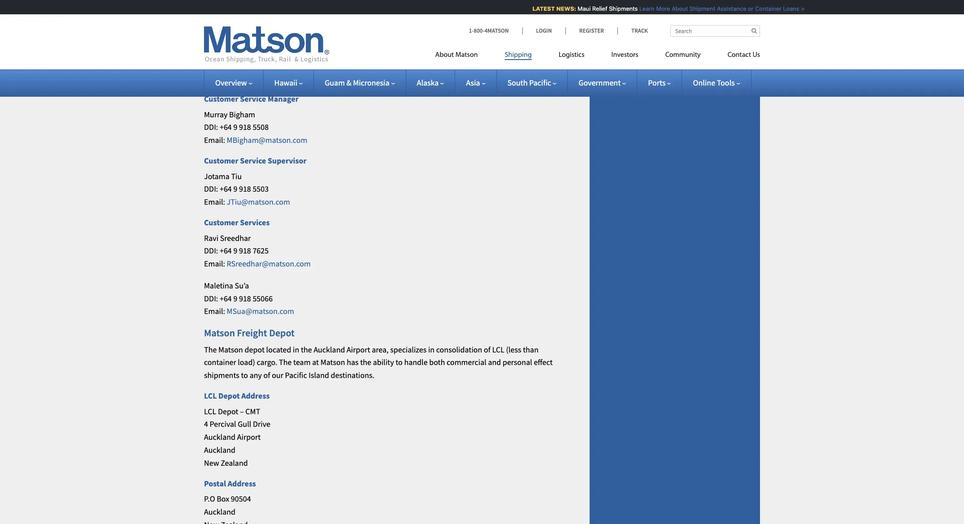 Task type: describe. For each thing, give the bounding box(es) containing it.
customer services
[[204, 217, 270, 228]]

mbigham@matson.com
[[227, 135, 307, 145]]

+64 for tiu
[[220, 184, 232, 194]]

matson freight depot
[[204, 327, 295, 340]]

ports
[[648, 78, 666, 88]]

top menu navigation
[[435, 47, 760, 65]]

guam
[[325, 78, 345, 88]]

1-800-4matson
[[469, 27, 509, 35]]

shipping link
[[491, 47, 545, 65]]

&
[[347, 78, 351, 88]]

ddi: for ddi: +64 9 918 5508
[[204, 122, 218, 132]]

9 left 2204
[[243, 47, 247, 58]]

7625
[[253, 246, 269, 256]]

auckland inside p.o box 90504 auckland
[[204, 507, 236, 518]]

quote.
[[317, 73, 338, 83]]

maui
[[574, 5, 587, 12]]

effect
[[534, 358, 553, 368]]

register
[[579, 27, 604, 35]]

ddi: for ddi: +64 9 918 55066
[[204, 294, 218, 304]]

south pacific
[[508, 78, 551, 88]]

lcl inside the matson depot located in the auckland airport area, specializes in consolidation of lcl (less than container load) cargo. the team at matson has the ability to handle both commercial and personal effect shipments to any of our pacific island destinations.
[[492, 345, 505, 355]]

commercial
[[447, 358, 487, 368]]

lcl for lcl depot address
[[204, 391, 217, 401]]

rsreedhar@matson.com
[[227, 259, 311, 269]]

a
[[311, 73, 315, 83]]

ability
[[373, 358, 394, 368]]

9 up click
[[233, 60, 237, 71]]

us
[[753, 52, 760, 59]]

5503
[[253, 184, 269, 194]]

office
[[649, 12, 668, 22]]

customer for customer service manager
[[204, 94, 238, 104]]

postal address
[[204, 479, 256, 489]]

overview
[[215, 78, 247, 88]]

contact
[[728, 52, 751, 59]]

container
[[204, 358, 236, 368]]

2204
[[262, 47, 278, 58]]

1 vertical spatial of
[[264, 371, 270, 381]]

0 vertical spatial 302
[[249, 47, 261, 58]]

auckland inside p.o box 90504 auckland 1010 new zealand phone: +64 9 302 2204 fax: +64 9 302 0096 please click here to email us for a quote.
[[204, 22, 236, 32]]

0 vertical spatial address
[[241, 391, 270, 401]]

register link
[[565, 27, 618, 35]]

track link
[[618, 27, 648, 35]]

cmt
[[245, 407, 260, 417]]

0 vertical spatial depot
[[269, 327, 295, 340]]

guam & micronesia
[[325, 78, 390, 88]]

jtiu@matson.com link
[[227, 197, 290, 207]]

hawaii link
[[274, 78, 303, 88]]

customer service manager
[[204, 94, 299, 104]]

island
[[309, 371, 329, 381]]

than
[[523, 345, 539, 355]]

1 vertical spatial address
[[228, 479, 256, 489]]

team
[[608, 31, 626, 41]]

ddi: for ddi: +64 9 918 7625
[[204, 246, 218, 256]]

government
[[579, 78, 621, 88]]

maletina su'a ddi: +64 9 918 55066 email: msua@matson.com
[[204, 281, 294, 317]]

fuel
[[633, 12, 647, 22]]

bulk fuel office link
[[614, 12, 668, 22]]

email: for maletina su'a ddi: +64 9 918 55066 email: msua@matson.com
[[204, 307, 225, 317]]

5508
[[253, 122, 269, 132]]

drive
[[253, 420, 270, 430]]

ports link
[[648, 78, 671, 88]]

consolidation
[[436, 345, 482, 355]]

email: for murray bigham ddi: +64 9 918 5508 email: mbigham@matson.com
[[204, 135, 225, 145]]

matson inside top menu navigation
[[456, 52, 478, 59]]

area,
[[372, 345, 389, 355]]

located
[[266, 345, 291, 355]]

search image
[[752, 28, 757, 34]]

south
[[508, 78, 528, 88]]

learn more about shipment assistance or container loans > link
[[636, 5, 801, 12]]

+64 right the phone:
[[229, 47, 242, 58]]

depot for address
[[218, 391, 240, 401]]

and
[[488, 358, 501, 368]]

jotama
[[204, 171, 230, 181]]

rsreedhar@matson.com link
[[227, 259, 311, 269]]

team
[[293, 358, 311, 368]]

(less
[[506, 345, 521, 355]]

9 for sreedhar
[[233, 246, 237, 256]]

customer for customer services
[[204, 217, 238, 228]]

1 horizontal spatial pacific
[[529, 78, 551, 88]]

2 in from the left
[[428, 345, 435, 355]]

bigham
[[229, 109, 255, 120]]

news:
[[553, 5, 572, 12]]

918 for 5508
[[239, 122, 251, 132]]

90504 for p.o box 90504 auckland
[[231, 494, 251, 505]]

+64 for sreedhar
[[220, 246, 232, 256]]

pacific inside the matson depot located in the auckland airport area, specializes in consolidation of lcl (less than container load) cargo. the team at matson has the ability to handle both commercial and personal effect shipments to any of our pacific island destinations.
[[285, 371, 307, 381]]

airport inside the matson depot located in the auckland airport area, specializes in consolidation of lcl (less than container load) cargo. the team at matson has the ability to handle both commercial and personal effect shipments to any of our pacific island destinations.
[[347, 345, 370, 355]]

+64 for bigham
[[220, 122, 232, 132]]

our
[[272, 371, 283, 381]]

online tools link
[[693, 78, 740, 88]]

918 for 7625
[[239, 246, 251, 256]]

micronesia
[[353, 78, 390, 88]]

click here link
[[228, 73, 260, 83]]

new inside p.o box 90504 auckland 1010 new zealand phone: +64 9 302 2204 fax: +64 9 302 0096 please click here to email us for a quote.
[[204, 34, 219, 45]]

login link
[[522, 27, 565, 35]]

supervisor
[[268, 156, 307, 166]]

latest
[[529, 5, 551, 12]]

asia link
[[466, 78, 486, 88]]

800-
[[474, 27, 485, 35]]

online tools
[[693, 78, 735, 88]]

maletina
[[204, 281, 233, 291]]

msua@matson.com link
[[227, 307, 294, 317]]

4matson
[[485, 27, 509, 35]]

55066
[[253, 294, 273, 304]]

0 vertical spatial the
[[204, 345, 217, 355]]

loans
[[780, 5, 796, 12]]

1 vertical spatial to
[[396, 358, 403, 368]]

agent
[[608, 48, 627, 58]]

customer for customer service supervisor
[[204, 156, 238, 166]]

+64 for su'a
[[220, 294, 232, 304]]

zealand inside p.o box 90504 auckland 1010 new zealand phone: +64 9 302 2204 fax: +64 9 302 0096 please click here to email us for a quote.
[[221, 34, 248, 45]]

>
[[797, 5, 801, 12]]

contact us
[[728, 52, 760, 59]]

here
[[245, 73, 260, 83]]

918 for 55066
[[239, 294, 251, 304]]

0 vertical spatial the
[[301, 345, 312, 355]]

9 for bigham
[[233, 122, 237, 132]]

online
[[693, 78, 715, 88]]

jotama tiu ddi: +64 9 918 5503 email: jtiu@matson.com
[[204, 171, 290, 207]]

email
[[270, 73, 289, 83]]



Task type: vqa. For each thing, say whether or not it's contained in the screenshot.
numbers
no



Task type: locate. For each thing, give the bounding box(es) containing it.
lcl down shipments
[[204, 391, 217, 401]]

1 email: from the top
[[204, 135, 225, 145]]

email: for jotama tiu ddi: +64 9 918 5503 email: jtiu@matson.com
[[204, 197, 225, 207]]

4 918 from the top
[[239, 294, 251, 304]]

contact us link
[[714, 47, 760, 65]]

email: for ravi sreedhar ddi: +64 9 918 7625 email: rsreedhar@matson.com
[[204, 259, 225, 269]]

918 down su'a
[[239, 294, 251, 304]]

9 down "tiu"
[[233, 184, 237, 194]]

2 p.o from the top
[[204, 494, 215, 505]]

customer up murray
[[204, 94, 238, 104]]

to
[[261, 73, 268, 83], [396, 358, 403, 368], [241, 371, 248, 381]]

0 horizontal spatial the
[[301, 345, 312, 355]]

0 vertical spatial zealand
[[221, 34, 248, 45]]

to inside p.o box 90504 auckland 1010 new zealand phone: +64 9 302 2204 fax: +64 9 302 0096 please click here to email us for a quote.
[[261, 73, 268, 83]]

p.o inside p.o box 90504 auckland 1010 new zealand phone: +64 9 302 2204 fax: +64 9 302 0096 please click here to email us for a quote.
[[204, 9, 215, 19]]

1 service from the top
[[240, 94, 266, 104]]

lcl depot – cmt 4 percival gull drive auckland airport auckland new zealand
[[204, 407, 270, 469]]

customer service supervisor
[[204, 156, 307, 166]]

1 zealand from the top
[[221, 34, 248, 45]]

the
[[204, 345, 217, 355], [279, 358, 292, 368]]

2 email: from the top
[[204, 197, 225, 207]]

the matson depot located in the auckland airport area, specializes in consolidation of lcl (less than container load) cargo. the team at matson has the ability to handle both commercial and personal effect shipments to any of our pacific island destinations.
[[204, 345, 553, 381]]

1 horizontal spatial the
[[279, 358, 292, 368]]

email: down maletina
[[204, 307, 225, 317]]

1 vertical spatial depot
[[218, 391, 240, 401]]

302 up click here link
[[238, 60, 250, 71]]

the up container
[[204, 345, 217, 355]]

2 90504 from the top
[[231, 494, 251, 505]]

email: up maletina
[[204, 259, 225, 269]]

box for p.o box 90504 auckland
[[217, 494, 229, 505]]

government link
[[579, 78, 626, 88]]

both
[[429, 358, 445, 368]]

container
[[752, 5, 778, 12]]

9 inside the jotama tiu ddi: +64 9 918 5503 email: jtiu@matson.com
[[233, 184, 237, 194]]

about inside top menu navigation
[[435, 52, 454, 59]]

2 zealand from the top
[[221, 458, 248, 469]]

airport
[[347, 345, 370, 355], [237, 432, 261, 443]]

depot left –
[[218, 407, 238, 417]]

service for supervisor
[[240, 156, 266, 166]]

918 left 7625 at left
[[239, 246, 251, 256]]

0 vertical spatial p.o
[[204, 9, 215, 19]]

+64 right fax:
[[219, 60, 231, 71]]

0 horizontal spatial airport
[[237, 432, 261, 443]]

1 vertical spatial box
[[217, 494, 229, 505]]

to right here
[[261, 73, 268, 83]]

handle
[[404, 358, 428, 368]]

airport inside lcl depot – cmt 4 percival gull drive auckland airport auckland new zealand
[[237, 432, 261, 443]]

1 horizontal spatial of
[[484, 345, 491, 355]]

logistics link
[[545, 47, 598, 65]]

learn
[[636, 5, 651, 12]]

phone:
[[204, 47, 228, 58]]

lcl up '4'
[[204, 407, 216, 417]]

3 customer from the top
[[204, 217, 238, 228]]

+64 down maletina
[[220, 294, 232, 304]]

in
[[293, 345, 299, 355], [428, 345, 435, 355]]

any
[[250, 371, 262, 381]]

pacific
[[529, 78, 551, 88], [285, 371, 307, 381]]

about right the more
[[668, 5, 684, 12]]

track
[[631, 27, 648, 35]]

2 vertical spatial depot
[[218, 407, 238, 417]]

depot
[[245, 345, 265, 355]]

in up the team
[[293, 345, 299, 355]]

service up bigham
[[240, 94, 266, 104]]

ddi: inside the jotama tiu ddi: +64 9 918 5503 email: jtiu@matson.com
[[204, 184, 218, 194]]

email: down jotama
[[204, 197, 225, 207]]

0 vertical spatial airport
[[347, 345, 370, 355]]

customer up ravi
[[204, 217, 238, 228]]

address up p.o box 90504 auckland
[[228, 479, 256, 489]]

box inside p.o box 90504 auckland 1010 new zealand phone: +64 9 302 2204 fax: +64 9 302 0096 please click here to email us for a quote.
[[217, 9, 229, 19]]

bulk
[[616, 12, 631, 22]]

9
[[243, 47, 247, 58], [233, 60, 237, 71], [233, 122, 237, 132], [233, 184, 237, 194], [233, 246, 237, 256], [233, 294, 237, 304]]

pacific right south
[[529, 78, 551, 88]]

auckland
[[204, 22, 236, 32], [314, 345, 345, 355], [204, 432, 236, 443], [204, 445, 236, 456], [204, 507, 236, 518]]

email: inside maletina su'a ddi: +64 9 918 55066 email: msua@matson.com
[[204, 307, 225, 317]]

2 ddi: from the top
[[204, 184, 218, 194]]

0 vertical spatial 90504
[[231, 9, 251, 19]]

ravi
[[204, 233, 218, 243]]

1 vertical spatial p.o
[[204, 494, 215, 505]]

2 customer from the top
[[204, 156, 238, 166]]

p.o box 90504 auckland
[[204, 494, 251, 518]]

1 vertical spatial about
[[435, 52, 454, 59]]

1 p.o from the top
[[204, 9, 215, 19]]

depot for –
[[218, 407, 238, 417]]

airport down gull
[[237, 432, 261, 443]]

box
[[217, 9, 229, 19], [217, 494, 229, 505]]

1 918 from the top
[[239, 122, 251, 132]]

+64 inside ravi sreedhar ddi: +64 9 918 7625 email: rsreedhar@matson.com
[[220, 246, 232, 256]]

tools
[[717, 78, 735, 88]]

ddi: down murray
[[204, 122, 218, 132]]

0 vertical spatial of
[[484, 345, 491, 355]]

percival
[[210, 420, 236, 430]]

0 vertical spatial service
[[240, 94, 266, 104]]

2 service from the top
[[240, 156, 266, 166]]

1 90504 from the top
[[231, 9, 251, 19]]

box inside p.o box 90504 auckland
[[217, 494, 229, 505]]

sreedhar
[[220, 233, 251, 243]]

matson
[[456, 52, 478, 59], [204, 327, 235, 340], [218, 345, 243, 355], [321, 358, 345, 368]]

9 down bigham
[[233, 122, 237, 132]]

depot inside lcl depot – cmt 4 percival gull drive auckland airport auckland new zealand
[[218, 407, 238, 417]]

1 horizontal spatial to
[[261, 73, 268, 83]]

customer up jotama
[[204, 156, 238, 166]]

the right has
[[360, 358, 371, 368]]

depot down shipments
[[218, 391, 240, 401]]

0 horizontal spatial to
[[241, 371, 248, 381]]

4 email: from the top
[[204, 307, 225, 317]]

3 918 from the top
[[239, 246, 251, 256]]

load)
[[238, 358, 255, 368]]

0 horizontal spatial about
[[435, 52, 454, 59]]

services
[[240, 217, 270, 228]]

2 horizontal spatial to
[[396, 358, 403, 368]]

918 inside murray bigham ddi: +64 9 918 5508 email: mbigham@matson.com
[[239, 122, 251, 132]]

new inside lcl depot – cmt 4 percival gull drive auckland airport auckland new zealand
[[204, 458, 219, 469]]

2 vertical spatial customer
[[204, 217, 238, 228]]

3 email: from the top
[[204, 259, 225, 269]]

0 horizontal spatial in
[[293, 345, 299, 355]]

logistics
[[559, 52, 585, 59]]

ddi: down jotama
[[204, 184, 218, 194]]

1 vertical spatial service
[[240, 156, 266, 166]]

0 horizontal spatial pacific
[[285, 371, 307, 381]]

lcl inside lcl depot – cmt 4 percival gull drive auckland airport auckland new zealand
[[204, 407, 216, 417]]

0 vertical spatial customer
[[204, 94, 238, 104]]

1 vertical spatial customer
[[204, 156, 238, 166]]

email: inside the jotama tiu ddi: +64 9 918 5503 email: jtiu@matson.com
[[204, 197, 225, 207]]

p.o box 90504 auckland 1010 new zealand phone: +64 9 302 2204 fax: +64 9 302 0096 please click here to email us for a quote.
[[204, 9, 338, 83]]

ddi: down ravi
[[204, 246, 218, 256]]

shipments
[[605, 5, 634, 12]]

lcl depot address
[[204, 391, 270, 401]]

manager
[[268, 94, 299, 104]]

to left the "any"
[[241, 371, 248, 381]]

1 vertical spatial lcl
[[204, 391, 217, 401]]

–
[[240, 407, 244, 417]]

new
[[204, 34, 219, 45], [204, 458, 219, 469]]

specializes
[[390, 345, 427, 355]]

+64 inside murray bigham ddi: +64 9 918 5508 email: mbigham@matson.com
[[220, 122, 232, 132]]

ddi: inside ravi sreedhar ddi: +64 9 918 7625 email: rsreedhar@matson.com
[[204, 246, 218, 256]]

1 vertical spatial 90504
[[231, 494, 251, 505]]

zealand inside lcl depot – cmt 4 percival gull drive auckland airport auckland new zealand
[[221, 458, 248, 469]]

2 918 from the top
[[239, 184, 251, 194]]

1 vertical spatial zealand
[[221, 458, 248, 469]]

new up the postal
[[204, 458, 219, 469]]

lcl up and
[[492, 345, 505, 355]]

1 vertical spatial airport
[[237, 432, 261, 443]]

box down postal address
[[217, 494, 229, 505]]

email: down murray
[[204, 135, 225, 145]]

3 ddi: from the top
[[204, 246, 218, 256]]

918 for 5503
[[239, 184, 251, 194]]

to right ability
[[396, 358, 403, 368]]

9 for tiu
[[233, 184, 237, 194]]

0 horizontal spatial of
[[264, 371, 270, 381]]

2 box from the top
[[217, 494, 229, 505]]

shipments
[[204, 371, 239, 381]]

msua@matson.com
[[227, 307, 294, 317]]

details
[[629, 48, 652, 58]]

1 horizontal spatial about
[[668, 5, 684, 12]]

email: inside murray bigham ddi: +64 9 918 5508 email: mbigham@matson.com
[[204, 135, 225, 145]]

2 vertical spatial to
[[241, 371, 248, 381]]

p.o for p.o box 90504 auckland 1010 new zealand phone: +64 9 302 2204 fax: +64 9 302 0096 please click here to email us for a quote.
[[204, 9, 215, 19]]

service up "tiu"
[[240, 156, 266, 166]]

p.o down the postal
[[204, 494, 215, 505]]

9 inside maletina su'a ddi: +64 9 918 55066 email: msua@matson.com
[[233, 294, 237, 304]]

1-
[[469, 27, 474, 35]]

agent details
[[608, 48, 652, 58]]

mbigham@matson.com link
[[227, 135, 307, 145]]

more
[[653, 5, 666, 12]]

None search field
[[671, 25, 760, 37]]

+64 down 'sreedhar'
[[220, 246, 232, 256]]

9 for su'a
[[233, 294, 237, 304]]

0 vertical spatial about
[[668, 5, 684, 12]]

about
[[668, 5, 684, 12], [435, 52, 454, 59]]

lcl for lcl depot – cmt 4 percival gull drive auckland airport auckland new zealand
[[204, 407, 216, 417]]

4
[[204, 420, 208, 430]]

p.o for p.o box 90504 auckland
[[204, 494, 215, 505]]

0 vertical spatial pacific
[[529, 78, 551, 88]]

918 inside maletina su'a ddi: +64 9 918 55066 email: msua@matson.com
[[239, 294, 251, 304]]

new up the phone:
[[204, 34, 219, 45]]

zealand down 1010
[[221, 34, 248, 45]]

+64 down jotama
[[220, 184, 232, 194]]

0 vertical spatial lcl
[[492, 345, 505, 355]]

1 horizontal spatial airport
[[347, 345, 370, 355]]

0 vertical spatial box
[[217, 9, 229, 19]]

freight
[[237, 327, 267, 340]]

murray bigham ddi: +64 9 918 5508 email: mbigham@matson.com
[[204, 109, 307, 145]]

1 vertical spatial pacific
[[285, 371, 307, 381]]

of left "our"
[[264, 371, 270, 381]]

4 ddi: from the top
[[204, 294, 218, 304]]

auckland inside the matson depot located in the auckland airport area, specializes in consolidation of lcl (less than container load) cargo. the team at matson has the ability to handle both commercial and personal effect shipments to any of our pacific island destinations.
[[314, 345, 345, 355]]

p.o
[[204, 9, 215, 19], [204, 494, 215, 505]]

investors link
[[598, 47, 652, 65]]

or
[[744, 5, 750, 12]]

depot up 'located'
[[269, 327, 295, 340]]

0 vertical spatial new
[[204, 34, 219, 45]]

2 new from the top
[[204, 458, 219, 469]]

ddi: down maletina
[[204, 294, 218, 304]]

gull
[[238, 420, 251, 430]]

overview link
[[215, 78, 252, 88]]

ravi sreedhar ddi: +64 9 918 7625 email: rsreedhar@matson.com
[[204, 233, 311, 269]]

email: inside ravi sreedhar ddi: +64 9 918 7625 email: rsreedhar@matson.com
[[204, 259, 225, 269]]

+64 inside the jotama tiu ddi: +64 9 918 5503 email: jtiu@matson.com
[[220, 184, 232, 194]]

302 up 0096
[[249, 47, 261, 58]]

about up alaska link
[[435, 52, 454, 59]]

1 in from the left
[[293, 345, 299, 355]]

box up the phone:
[[217, 9, 229, 19]]

90504 for p.o box 90504 auckland 1010 new zealand phone: +64 9 302 2204 fax: +64 9 302 0096 please click here to email us for a quote.
[[231, 9, 251, 19]]

p.o inside p.o box 90504 auckland
[[204, 494, 215, 505]]

1 box from the top
[[217, 9, 229, 19]]

shipping
[[505, 52, 532, 59]]

the down 'located'
[[279, 358, 292, 368]]

1 horizontal spatial the
[[360, 358, 371, 368]]

ddi: inside murray bigham ddi: +64 9 918 5508 email: mbigham@matson.com
[[204, 122, 218, 132]]

ddi: inside maletina su'a ddi: +64 9 918 55066 email: msua@matson.com
[[204, 294, 218, 304]]

1 vertical spatial the
[[360, 358, 371, 368]]

918 inside the jotama tiu ddi: +64 9 918 5503 email: jtiu@matson.com
[[239, 184, 251, 194]]

in up both
[[428, 345, 435, 355]]

1 vertical spatial 302
[[238, 60, 250, 71]]

9 down 'sreedhar'
[[233, 246, 237, 256]]

2 vertical spatial lcl
[[204, 407, 216, 417]]

90504 inside p.o box 90504 auckland 1010 new zealand phone: +64 9 302 2204 fax: +64 9 302 0096 please click here to email us for a quote.
[[231, 9, 251, 19]]

1-800-4matson link
[[469, 27, 522, 35]]

918 down "tiu"
[[239, 184, 251, 194]]

1 new from the top
[[204, 34, 219, 45]]

90504 down postal address
[[231, 494, 251, 505]]

90504
[[231, 9, 251, 19], [231, 494, 251, 505]]

ddi: for ddi: +64 9 918 5503
[[204, 184, 218, 194]]

of up and
[[484, 345, 491, 355]]

zealand up postal address
[[221, 458, 248, 469]]

jtiu@matson.com
[[227, 197, 290, 207]]

pacific down the team
[[285, 371, 307, 381]]

0 vertical spatial to
[[261, 73, 268, 83]]

for
[[300, 73, 309, 83]]

9 inside murray bigham ddi: +64 9 918 5508 email: mbigham@matson.com
[[233, 122, 237, 132]]

assistance
[[713, 5, 743, 12]]

1 ddi: from the top
[[204, 122, 218, 132]]

box for p.o box 90504 auckland 1010 new zealand phone: +64 9 302 2204 fax: +64 9 302 0096 please click here to email us for a quote.
[[217, 9, 229, 19]]

murray
[[204, 109, 228, 120]]

su'a
[[235, 281, 249, 291]]

login
[[536, 27, 552, 35]]

918 down bigham
[[239, 122, 251, 132]]

9 down su'a
[[233, 294, 237, 304]]

+64 inside maletina su'a ddi: +64 9 918 55066 email: msua@matson.com
[[220, 294, 232, 304]]

918 inside ravi sreedhar ddi: +64 9 918 7625 email: rsreedhar@matson.com
[[239, 246, 251, 256]]

1 customer from the top
[[204, 94, 238, 104]]

1 vertical spatial new
[[204, 458, 219, 469]]

depot
[[269, 327, 295, 340], [218, 391, 240, 401], [218, 407, 238, 417]]

+64 down murray
[[220, 122, 232, 132]]

p.o up the phone:
[[204, 9, 215, 19]]

90504 inside p.o box 90504 auckland
[[231, 494, 251, 505]]

1 horizontal spatial in
[[428, 345, 435, 355]]

cargo.
[[257, 358, 277, 368]]

address up cmt
[[241, 391, 270, 401]]

the up the team
[[301, 345, 312, 355]]

airport up has
[[347, 345, 370, 355]]

0 horizontal spatial the
[[204, 345, 217, 355]]

blue matson logo with ocean, shipping, truck, rail and logistics written beneath it. image
[[204, 26, 330, 63]]

1 vertical spatial the
[[279, 358, 292, 368]]

about matson link
[[435, 47, 491, 65]]

9 inside ravi sreedhar ddi: +64 9 918 7625 email: rsreedhar@matson.com
[[233, 246, 237, 256]]

Search search field
[[671, 25, 760, 37]]

90504 up 1010
[[231, 9, 251, 19]]

service for manager
[[240, 94, 266, 104]]

agent details link
[[608, 48, 652, 58]]



